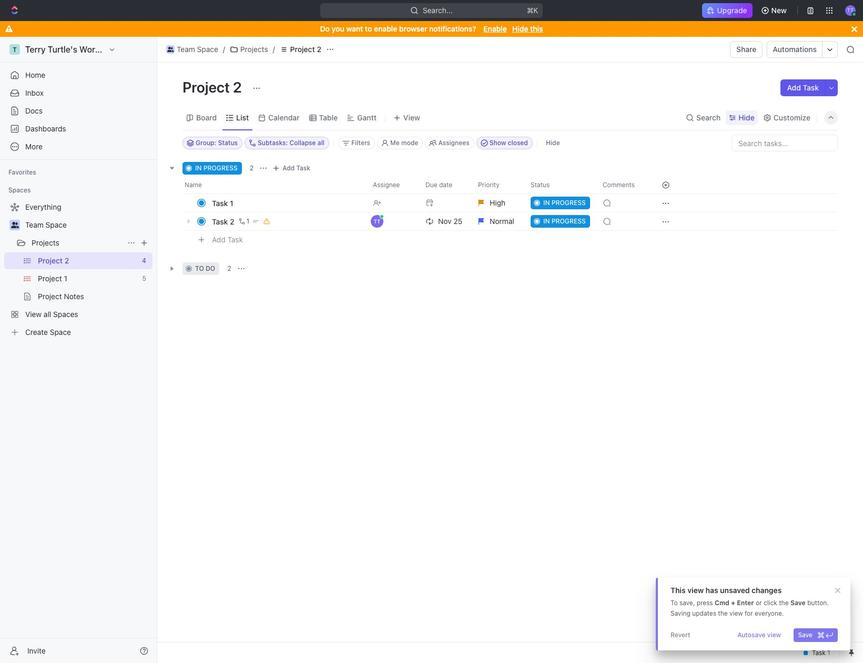 Task type: describe. For each thing, give the bounding box(es) containing it.
assignee
[[373, 181, 400, 189]]

you
[[332, 24, 344, 33]]

0 horizontal spatial add task
[[212, 235, 243, 244]]

sidebar navigation
[[0, 37, 159, 664]]

list link
[[234, 110, 249, 125]]

has
[[706, 586, 719, 595]]

1 / from the left
[[223, 45, 225, 54]]

customize button
[[760, 110, 814, 125]]

5
[[142, 275, 146, 283]]

project notes link
[[38, 288, 151, 305]]

project inside project 1 link
[[38, 274, 62, 283]]

project 2 inside sidebar navigation
[[38, 256, 69, 265]]

upgrade
[[717, 6, 748, 15]]

0 vertical spatial tt button
[[843, 2, 859, 19]]

comments
[[603, 181, 635, 189]]

1 button
[[237, 216, 251, 227]]

0 horizontal spatial add
[[212, 235, 226, 244]]

cmd
[[715, 599, 730, 607]]

2 horizontal spatial add task
[[788, 83, 819, 92]]

dashboards
[[25, 124, 66, 133]]

1 horizontal spatial project 2
[[183, 78, 245, 96]]

notes
[[64, 292, 84, 301]]

1 horizontal spatial project 2 link
[[277, 43, 324, 56]]

0 vertical spatial space
[[197, 45, 218, 54]]

assignees
[[439, 139, 470, 147]]

progress for normal
[[552, 217, 586, 225]]

0 horizontal spatial projects link
[[32, 235, 123, 252]]

0 vertical spatial all
[[318, 139, 325, 147]]

subtasks: collapse all
[[258, 139, 325, 147]]

favorites button
[[4, 166, 40, 179]]

status button
[[525, 177, 597, 194]]

saving
[[671, 610, 691, 618]]

0 vertical spatial hide
[[512, 24, 529, 33]]

view all spaces
[[25, 310, 78, 319]]

view for this
[[688, 586, 704, 595]]

docs link
[[4, 103, 153, 119]]

project 1
[[38, 274, 67, 283]]

board
[[196, 113, 217, 122]]

1 for project 1
[[64, 274, 67, 283]]

2 vertical spatial add task button
[[207, 234, 247, 246]]

terry turtle's workspace
[[25, 45, 123, 54]]

for
[[745, 610, 753, 618]]

4
[[142, 257, 146, 265]]

2 right do
[[227, 265, 231, 273]]

enable
[[374, 24, 397, 33]]

comments button
[[597, 177, 649, 194]]

workspace
[[79, 45, 123, 54]]

subtasks:
[[258, 139, 288, 147]]

0 horizontal spatial spaces
[[8, 186, 31, 194]]

1 vertical spatial tt button
[[367, 212, 419, 231]]

team inside sidebar navigation
[[25, 220, 44, 229]]

priority button
[[472, 177, 525, 194]]

1 horizontal spatial add
[[283, 164, 295, 172]]

0 vertical spatial progress
[[204, 164, 238, 172]]

button.
[[808, 599, 829, 607]]

project 1 link
[[38, 270, 138, 287]]

1 horizontal spatial team
[[177, 45, 195, 54]]

1 vertical spatial team space link
[[25, 217, 151, 234]]

1 vertical spatial add task
[[283, 164, 311, 172]]

terry turtle's workspace, , element
[[9, 44, 20, 55]]

automations button
[[768, 42, 823, 57]]

me mode
[[391, 139, 419, 147]]

autosave view
[[738, 631, 782, 639]]

Search tasks... text field
[[733, 135, 838, 151]]

2 up "name" "dropdown button"
[[250, 164, 254, 172]]

task 1 link
[[209, 195, 365, 211]]

assignee button
[[367, 177, 419, 194]]

calendar link
[[266, 110, 300, 125]]

press
[[697, 599, 713, 607]]

revert
[[671, 631, 691, 639]]

task up task 2
[[212, 199, 228, 208]]

do you want to enable browser notifications? enable hide this
[[320, 24, 543, 33]]

progress for high
[[552, 199, 586, 207]]

hide button
[[726, 110, 758, 125]]

view all spaces link
[[4, 306, 151, 323]]

this view has unsaved changes to save, press cmd + enter or click the save button. saving updates the view for everyone.
[[671, 586, 829, 618]]

0 vertical spatial team space
[[177, 45, 218, 54]]

table
[[319, 113, 338, 122]]

search...
[[423, 6, 453, 15]]

0 vertical spatial in
[[195, 164, 202, 172]]

notifications?
[[429, 24, 477, 33]]

want
[[346, 24, 363, 33]]

do
[[206, 265, 215, 273]]

status inside dropdown button
[[531, 181, 550, 189]]

this
[[530, 24, 543, 33]]

normal button
[[472, 212, 525, 231]]

terry
[[25, 45, 46, 54]]

1 horizontal spatial spaces
[[53, 310, 78, 319]]

due date button
[[419, 177, 472, 194]]

0 vertical spatial in progress
[[195, 164, 238, 172]]

mode
[[401, 139, 419, 147]]

save inside button
[[798, 631, 813, 639]]

save button
[[794, 629, 838, 643]]

create space
[[25, 328, 71, 337]]

calendar
[[268, 113, 300, 122]]

save inside this view has unsaved changes to save, press cmd + enter or click the save button. saving updates the view for everyone.
[[791, 599, 806, 607]]

invite
[[27, 646, 46, 655]]

changes
[[752, 586, 782, 595]]

in progress button for high
[[525, 194, 597, 213]]

1 vertical spatial space
[[46, 220, 67, 229]]

to do
[[195, 265, 215, 273]]

hide inside dropdown button
[[739, 113, 755, 122]]

0 horizontal spatial to
[[195, 265, 204, 273]]

board link
[[194, 110, 217, 125]]

1 horizontal spatial team space link
[[164, 43, 221, 56]]

2 horizontal spatial add task button
[[781, 79, 826, 96]]

1 horizontal spatial projects
[[240, 45, 268, 54]]



Task type: locate. For each thing, give the bounding box(es) containing it.
0 horizontal spatial tt
[[374, 218, 381, 225]]

0 horizontal spatial team space link
[[25, 217, 151, 234]]

t
[[13, 46, 17, 53]]

project 2 down do
[[290, 45, 322, 54]]

1 horizontal spatial user group image
[[167, 47, 174, 52]]

do
[[320, 24, 330, 33]]

0 vertical spatial save
[[791, 599, 806, 607]]

turtle's
[[48, 45, 77, 54]]

1 vertical spatial view
[[25, 310, 42, 319]]

0 vertical spatial 1
[[230, 199, 233, 208]]

to
[[365, 24, 372, 33], [195, 265, 204, 273]]

filters button
[[338, 137, 375, 149]]

add task button
[[781, 79, 826, 96], [270, 162, 315, 175], [207, 234, 247, 246]]

1 up task 2
[[230, 199, 233, 208]]

0 horizontal spatial user group image
[[11, 222, 19, 228]]

0 horizontal spatial view
[[25, 310, 42, 319]]

2 up list
[[233, 78, 242, 96]]

view inside button
[[768, 631, 782, 639]]

in
[[195, 164, 202, 172], [544, 199, 550, 207], [544, 217, 550, 225]]

all inside view all spaces link
[[44, 310, 51, 319]]

to left do
[[195, 265, 204, 273]]

0 vertical spatial tt
[[848, 7, 854, 13]]

create
[[25, 328, 48, 337]]

1 vertical spatial the
[[718, 610, 728, 618]]

1 horizontal spatial 1
[[230, 199, 233, 208]]

more
[[25, 142, 43, 151]]

1 vertical spatial tt
[[374, 218, 381, 225]]

revert button
[[667, 629, 695, 643]]

1 vertical spatial add
[[283, 164, 295, 172]]

1 vertical spatial user group image
[[11, 222, 19, 228]]

projects inside tree
[[32, 238, 59, 247]]

1 vertical spatial projects link
[[32, 235, 123, 252]]

in progress for high
[[544, 199, 586, 207]]

home link
[[4, 67, 153, 84]]

1 vertical spatial projects
[[32, 238, 59, 247]]

1 horizontal spatial view
[[730, 610, 743, 618]]

⌘k
[[527, 6, 539, 15]]

project 2 up board
[[183, 78, 245, 96]]

1 vertical spatial 1
[[247, 217, 250, 225]]

search button
[[683, 110, 724, 125]]

0 vertical spatial to
[[365, 24, 372, 33]]

search
[[697, 113, 721, 122]]

1 horizontal spatial all
[[318, 139, 325, 147]]

1 horizontal spatial team space
[[177, 45, 218, 54]]

the
[[779, 599, 789, 607], [718, 610, 728, 618]]

new
[[772, 6, 787, 15]]

task
[[803, 83, 819, 92], [297, 164, 311, 172], [212, 199, 228, 208], [212, 217, 228, 226], [228, 235, 243, 244]]

inbox link
[[4, 85, 153, 102]]

2 vertical spatial in progress
[[544, 217, 586, 225]]

gantt link
[[355, 110, 377, 125]]

high button
[[472, 194, 525, 213]]

to right want
[[365, 24, 372, 33]]

everyone.
[[755, 610, 784, 618]]

view for autosave
[[768, 631, 782, 639]]

1 vertical spatial all
[[44, 310, 51, 319]]

1 in progress button from the top
[[525, 194, 597, 213]]

view down +
[[730, 610, 743, 618]]

add down task 2
[[212, 235, 226, 244]]

save left "button."
[[791, 599, 806, 607]]

in for normal
[[544, 217, 550, 225]]

1 up project notes
[[64, 274, 67, 283]]

0 vertical spatial add
[[788, 83, 801, 92]]

hide
[[512, 24, 529, 33], [739, 113, 755, 122], [546, 139, 560, 147]]

1 horizontal spatial tt
[[848, 7, 854, 13]]

project 2 link down do
[[277, 43, 324, 56]]

2 horizontal spatial hide
[[739, 113, 755, 122]]

0 vertical spatial spaces
[[8, 186, 31, 194]]

0 horizontal spatial status
[[218, 139, 238, 147]]

in for high
[[544, 199, 550, 207]]

0 horizontal spatial project 2 link
[[38, 253, 138, 269]]

tree containing everything
[[4, 199, 153, 341]]

view for view all spaces
[[25, 310, 42, 319]]

0 vertical spatial view
[[688, 586, 704, 595]]

browser
[[399, 24, 428, 33]]

0 vertical spatial team space link
[[164, 43, 221, 56]]

hide button
[[542, 137, 564, 149]]

0 horizontal spatial add task button
[[207, 234, 247, 246]]

1 inside button
[[247, 217, 250, 225]]

1 vertical spatial team space
[[25, 220, 67, 229]]

save
[[791, 599, 806, 607], [798, 631, 813, 639]]

view up mode on the left top
[[404, 113, 420, 122]]

2 horizontal spatial add
[[788, 83, 801, 92]]

customize
[[774, 113, 811, 122]]

2 / from the left
[[273, 45, 275, 54]]

0 horizontal spatial view
[[688, 586, 704, 595]]

task down "task 1"
[[212, 217, 228, 226]]

add up "name" "dropdown button"
[[283, 164, 295, 172]]

me
[[391, 139, 400, 147]]

2 horizontal spatial 1
[[247, 217, 250, 225]]

2 in progress button from the top
[[525, 212, 597, 231]]

this
[[671, 586, 686, 595]]

more button
[[4, 138, 153, 155]]

0 horizontal spatial 1
[[64, 274, 67, 283]]

1 vertical spatial to
[[195, 265, 204, 273]]

all up create space
[[44, 310, 51, 319]]

/
[[223, 45, 225, 54], [273, 45, 275, 54]]

0 vertical spatial project 2
[[290, 45, 322, 54]]

enable
[[484, 24, 507, 33]]

task up customize
[[803, 83, 819, 92]]

spaces down project notes
[[53, 310, 78, 319]]

1 vertical spatial save
[[798, 631, 813, 639]]

add up customize
[[788, 83, 801, 92]]

me mode button
[[377, 137, 423, 149]]

dashboards link
[[4, 121, 153, 137]]

user group image
[[167, 47, 174, 52], [11, 222, 19, 228]]

0 horizontal spatial tt button
[[367, 212, 419, 231]]

task down '1' button
[[228, 235, 243, 244]]

in progress button for normal
[[525, 212, 597, 231]]

autosave view button
[[734, 629, 786, 643]]

0 vertical spatial the
[[779, 599, 789, 607]]

view
[[404, 113, 420, 122], [25, 310, 42, 319]]

1 horizontal spatial hide
[[546, 139, 560, 147]]

share button
[[730, 41, 763, 58]]

1 for task 1
[[230, 199, 233, 208]]

2 horizontal spatial project 2
[[290, 45, 322, 54]]

everything link
[[4, 199, 151, 216]]

space
[[197, 45, 218, 54], [46, 220, 67, 229], [50, 328, 71, 337]]

1 vertical spatial hide
[[739, 113, 755, 122]]

list
[[236, 113, 249, 122]]

project 2 up project 1
[[38, 256, 69, 265]]

2 left '1' button
[[230, 217, 234, 226]]

2 up project 1
[[65, 256, 69, 265]]

0 vertical spatial user group image
[[167, 47, 174, 52]]

tt for topmost tt dropdown button
[[848, 7, 854, 13]]

create space link
[[4, 324, 151, 341]]

2 down do
[[317, 45, 322, 54]]

1 vertical spatial spaces
[[53, 310, 78, 319]]

name button
[[183, 177, 367, 194]]

home
[[25, 71, 45, 79]]

0 horizontal spatial all
[[44, 310, 51, 319]]

tree
[[4, 199, 153, 341]]

tt
[[848, 7, 854, 13], [374, 218, 381, 225]]

add task down task 2
[[212, 235, 243, 244]]

2 vertical spatial add
[[212, 235, 226, 244]]

view down everyone.
[[768, 631, 782, 639]]

assignees button
[[425, 137, 475, 149]]

hide right closed
[[546, 139, 560, 147]]

2 vertical spatial progress
[[552, 217, 586, 225]]

add task button up "name" "dropdown button"
[[270, 162, 315, 175]]

1 vertical spatial in progress
[[544, 199, 586, 207]]

hide right "search"
[[739, 113, 755, 122]]

to
[[671, 599, 678, 607]]

new button
[[757, 2, 794, 19]]

view for view
[[404, 113, 420, 122]]

0 horizontal spatial the
[[718, 610, 728, 618]]

view inside button
[[404, 113, 420, 122]]

the down cmd
[[718, 610, 728, 618]]

0 vertical spatial add task
[[788, 83, 819, 92]]

task 1
[[212, 199, 233, 208]]

1 vertical spatial in
[[544, 199, 550, 207]]

updates
[[693, 610, 717, 618]]

1 horizontal spatial the
[[779, 599, 789, 607]]

projects
[[240, 45, 268, 54], [32, 238, 59, 247]]

add
[[788, 83, 801, 92], [283, 164, 295, 172], [212, 235, 226, 244]]

show closed button
[[477, 137, 533, 149]]

view inside sidebar navigation
[[25, 310, 42, 319]]

docs
[[25, 106, 43, 115]]

status right group:
[[218, 139, 238, 147]]

0 vertical spatial projects
[[240, 45, 268, 54]]

add task button up customize
[[781, 79, 826, 96]]

2 inside tree
[[65, 256, 69, 265]]

1 horizontal spatial to
[[365, 24, 372, 33]]

everything
[[25, 203, 61, 212]]

2 vertical spatial project 2
[[38, 256, 69, 265]]

due date
[[426, 181, 453, 189]]

hide inside button
[[546, 139, 560, 147]]

tt for bottommost tt dropdown button
[[374, 218, 381, 225]]

project
[[290, 45, 315, 54], [183, 78, 230, 96], [38, 256, 63, 265], [38, 274, 62, 283], [38, 292, 62, 301]]

in progress for normal
[[544, 217, 586, 225]]

1 vertical spatial view
[[730, 610, 743, 618]]

1 inside sidebar navigation
[[64, 274, 67, 283]]

the right the click
[[779, 599, 789, 607]]

team
[[177, 45, 195, 54], [25, 220, 44, 229]]

1 vertical spatial status
[[531, 181, 550, 189]]

1 vertical spatial project 2 link
[[38, 253, 138, 269]]

0 vertical spatial project 2 link
[[277, 43, 324, 56]]

0 horizontal spatial team space
[[25, 220, 67, 229]]

hide left this
[[512, 24, 529, 33]]

task down collapse
[[297, 164, 311, 172]]

favorites
[[8, 168, 36, 176]]

gantt
[[357, 113, 377, 122]]

projects link
[[227, 43, 271, 56], [32, 235, 123, 252]]

high
[[490, 198, 506, 207]]

status right priority dropdown button on the top of page
[[531, 181, 550, 189]]

tree inside sidebar navigation
[[4, 199, 153, 341]]

add task down subtasks: collapse all
[[283, 164, 311, 172]]

view button
[[390, 110, 424, 125]]

collapse
[[290, 139, 316, 147]]

1 horizontal spatial add task
[[283, 164, 311, 172]]

enter
[[737, 599, 754, 607]]

2 vertical spatial view
[[768, 631, 782, 639]]

save,
[[680, 599, 695, 607]]

project 2
[[290, 45, 322, 54], [183, 78, 245, 96], [38, 256, 69, 265]]

save down "button."
[[798, 631, 813, 639]]

view up create
[[25, 310, 42, 319]]

1 horizontal spatial projects link
[[227, 43, 271, 56]]

1 right task 2
[[247, 217, 250, 225]]

project inside project notes 'link'
[[38, 292, 62, 301]]

due
[[426, 181, 438, 189]]

0 horizontal spatial projects
[[32, 238, 59, 247]]

1 horizontal spatial /
[[273, 45, 275, 54]]

0 horizontal spatial team
[[25, 220, 44, 229]]

add task button down task 2
[[207, 234, 247, 246]]

user group image inside sidebar navigation
[[11, 222, 19, 228]]

2 vertical spatial add task
[[212, 235, 243, 244]]

view button
[[390, 105, 424, 130]]

date
[[439, 181, 453, 189]]

0 vertical spatial status
[[218, 139, 238, 147]]

or
[[756, 599, 762, 607]]

group: status
[[196, 139, 238, 147]]

team space link
[[164, 43, 221, 56], [25, 217, 151, 234]]

1 horizontal spatial add task button
[[270, 162, 315, 175]]

view up save,
[[688, 586, 704, 595]]

all right collapse
[[318, 139, 325, 147]]

priority
[[478, 181, 500, 189]]

autosave
[[738, 631, 766, 639]]

0 horizontal spatial hide
[[512, 24, 529, 33]]

1 vertical spatial project 2
[[183, 78, 245, 96]]

team space inside tree
[[25, 220, 67, 229]]

2 vertical spatial 1
[[64, 274, 67, 283]]

project 2 link
[[277, 43, 324, 56], [38, 253, 138, 269]]

2 horizontal spatial view
[[768, 631, 782, 639]]

2 vertical spatial in
[[544, 217, 550, 225]]

add task up customize
[[788, 83, 819, 92]]

2 vertical spatial space
[[50, 328, 71, 337]]

closed
[[508, 139, 528, 147]]

upgrade link
[[703, 3, 753, 18]]

spaces down favorites button
[[8, 186, 31, 194]]

1 horizontal spatial tt button
[[843, 2, 859, 19]]

project 2 link up project 1 link
[[38, 253, 138, 269]]



Task type: vqa. For each thing, say whether or not it's contained in the screenshot.
the Bob's Workspace, , element
no



